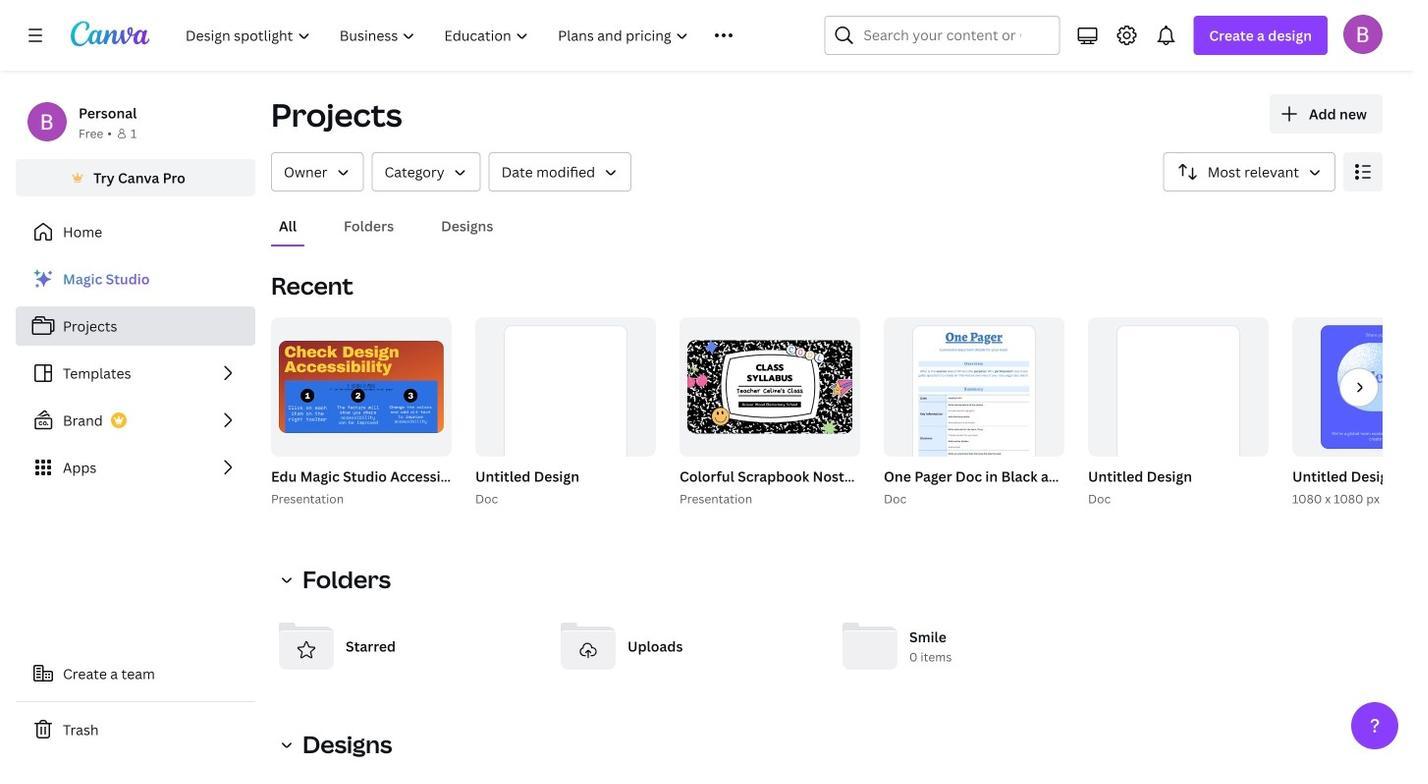 Task type: locate. For each thing, give the bounding box(es) containing it.
None search field
[[825, 16, 1060, 55]]

list
[[16, 259, 255, 487]]

Owner button
[[271, 152, 364, 192]]

8 group from the left
[[884, 317, 1065, 500]]

region
[[271, 760, 1383, 765]]

5 group from the left
[[676, 317, 1176, 509]]

4 group from the left
[[475, 317, 656, 500]]

top level navigation element
[[173, 16, 777, 55], [173, 16, 777, 55]]

bob builder image
[[1344, 14, 1383, 54]]

12 group from the left
[[1293, 317, 1415, 457]]

1 group from the left
[[267, 317, 639, 509]]

11 group from the left
[[1289, 317, 1415, 509]]

3 group from the left
[[472, 317, 656, 509]]

Search search field
[[864, 17, 1021, 54]]

Sort by button
[[1164, 152, 1336, 192]]

group
[[267, 317, 639, 509], [271, 317, 452, 457], [472, 317, 656, 509], [475, 317, 656, 500], [676, 317, 1176, 509], [680, 317, 861, 457], [880, 317, 1387, 509], [884, 317, 1065, 500], [1085, 317, 1269, 509], [1089, 317, 1269, 500], [1289, 317, 1415, 509], [1293, 317, 1415, 457]]



Task type: vqa. For each thing, say whether or not it's contained in the screenshot.
Sort by BUTTON
yes



Task type: describe. For each thing, give the bounding box(es) containing it.
9 group from the left
[[1085, 317, 1269, 509]]

10 group from the left
[[1089, 317, 1269, 500]]

2 group from the left
[[271, 317, 452, 457]]

7 group from the left
[[880, 317, 1387, 509]]

Date modified button
[[489, 152, 632, 192]]

6 group from the left
[[680, 317, 861, 457]]

Category button
[[372, 152, 481, 192]]



